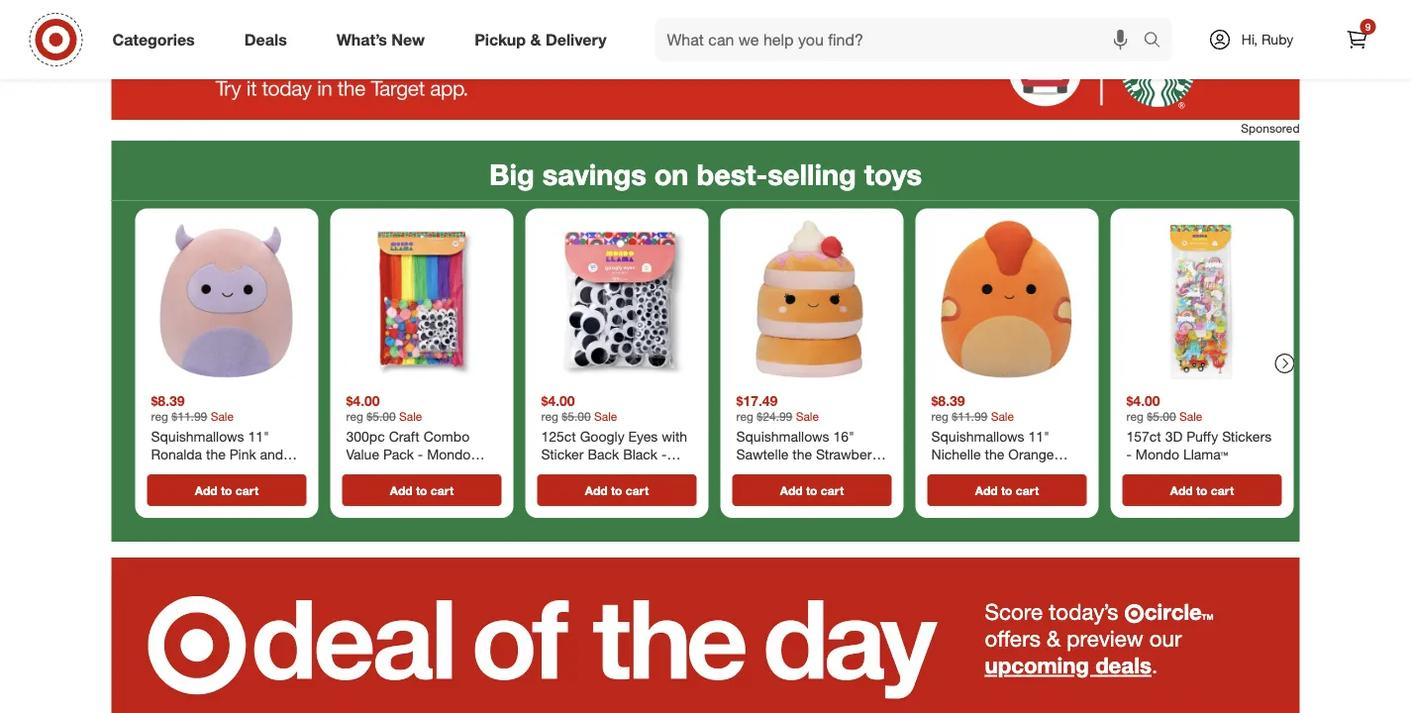 Task type: locate. For each thing, give the bounding box(es) containing it.
add to cart
[[195, 483, 259, 498], [390, 483, 454, 498], [585, 483, 649, 498], [780, 483, 844, 498], [975, 483, 1039, 498], [1170, 483, 1234, 498]]

& right the offers
[[1047, 625, 1061, 652]]

llama™ down googly
[[589, 462, 634, 480]]

reg inside the $4.00 reg $5.00 sale 125ct googly eyes with sticker back black - mondo llama™
[[541, 409, 559, 424]]

$4.00 up 157ct at the right of the page
[[1127, 392, 1160, 409]]

add to cart button for 'squishmallows 11" ronalda the pink and purple yeti plush toy (target exclusive)' image
[[147, 474, 307, 506]]

157ct 3d puffy stickers - mondo llama™ image
[[1119, 216, 1286, 384]]

0 horizontal spatial $11.99
[[172, 409, 207, 424]]

-
[[418, 445, 423, 462], [662, 445, 667, 462], [1127, 445, 1132, 462]]

0 vertical spatial &
[[530, 30, 541, 49]]

puffy
[[1187, 428, 1218, 445]]

1 horizontal spatial $8.39
[[931, 392, 965, 409]]

$8.39
[[151, 392, 185, 409], [931, 392, 965, 409]]

0 horizontal spatial -
[[418, 445, 423, 462]]

3 sale from the left
[[594, 409, 617, 424]]

big
[[489, 157, 534, 192]]

0 horizontal spatial $8.39
[[151, 392, 185, 409]]

1 horizontal spatial &
[[1047, 625, 1061, 652]]

2 horizontal spatial mondo
[[1136, 445, 1180, 462]]

1 horizontal spatial $11.99
[[952, 409, 988, 424]]

&
[[530, 30, 541, 49], [1047, 625, 1061, 652]]

1 horizontal spatial $4.00
[[541, 392, 575, 409]]

1 add to cart button from the left
[[147, 474, 307, 506]]

deals
[[244, 30, 287, 49]]

selling
[[768, 157, 856, 192]]

what's
[[336, 30, 387, 49]]

deals link
[[228, 18, 312, 61]]

4 cart from the left
[[821, 483, 844, 498]]

3 add from the left
[[585, 483, 608, 498]]

2 sale from the left
[[399, 409, 422, 424]]

& inside score today's ◎ circle tm offers & preview our upcoming deals .
[[1047, 625, 1061, 652]]

1 $8.39 from the left
[[151, 392, 185, 409]]

delivery
[[546, 30, 607, 49]]

$4.00 inside $4.00 reg $5.00 sale 300pc craft combo value pack - mondo llama™
[[346, 392, 380, 409]]

$4.00 up 125ct
[[541, 392, 575, 409]]

6 add to cart from the left
[[1170, 483, 1234, 498]]

- right pack
[[418, 445, 423, 462]]

llama™
[[1183, 445, 1228, 462], [346, 462, 391, 480], [589, 462, 634, 480]]

$5.00 inside the $4.00 reg $5.00 sale 125ct googly eyes with sticker back black - mondo llama™
[[562, 409, 591, 424]]

$4.00 for 300pc craft combo value pack - mondo llama™
[[346, 392, 380, 409]]

mondo right craft
[[427, 445, 471, 462]]

1 $11.99 from the left
[[172, 409, 207, 424]]

$11.99
[[172, 409, 207, 424], [952, 409, 988, 424]]

tm
[[1202, 612, 1214, 622]]

llama™ right 3d
[[1183, 445, 1228, 462]]

mondo down 125ct
[[541, 462, 585, 480]]

1 - from the left
[[418, 445, 423, 462]]

$4.00 inside the $4.00 reg $5.00 sale 125ct googly eyes with sticker back black - mondo llama™
[[541, 392, 575, 409]]

reg
[[151, 409, 168, 424], [346, 409, 363, 424], [541, 409, 559, 424], [736, 409, 754, 424], [931, 409, 949, 424], [1127, 409, 1144, 424]]

cart for add to cart button for squishmallows 16" sawtelle the strawberry pancakes plush toy (target exclusive) 'image'
[[821, 483, 844, 498]]

6 sale from the left
[[1180, 409, 1203, 424]]

$5.00 up 125ct
[[562, 409, 591, 424]]

3 $5.00 from the left
[[1147, 409, 1176, 424]]

add
[[195, 483, 217, 498], [390, 483, 413, 498], [585, 483, 608, 498], [780, 483, 803, 498], [975, 483, 998, 498], [1170, 483, 1193, 498]]

2 horizontal spatial -
[[1127, 445, 1132, 462]]

4 to from the left
[[806, 483, 818, 498]]

add to cart button for 157ct 3d puffy stickers - mondo llama™ image
[[1123, 474, 1282, 506]]

5 to from the left
[[1001, 483, 1013, 498]]

- inside the $4.00 reg $5.00 sale 125ct googly eyes with sticker back black - mondo llama™
[[662, 445, 667, 462]]

to for add to cart button corresponding to 300pc craft combo value pack - mondo llama™ image at the left
[[416, 483, 427, 498]]

mondo inside the $4.00 reg $5.00 sale 125ct googly eyes with sticker back black - mondo llama™
[[541, 462, 585, 480]]

5 cart from the left
[[1016, 483, 1039, 498]]

score today's ◎ circle tm offers & preview our upcoming deals .
[[985, 598, 1214, 679]]

2 add to cart button from the left
[[342, 474, 502, 506]]

- right black
[[662, 445, 667, 462]]

2 - from the left
[[662, 445, 667, 462]]

1 add from the left
[[195, 483, 217, 498]]

3 cart from the left
[[626, 483, 649, 498]]

1 horizontal spatial mondo
[[541, 462, 585, 480]]

to for add to cart button related to 125ct googly eyes with sticker back black - mondo llama™ image
[[611, 483, 622, 498]]

preview
[[1067, 625, 1144, 652]]

$8.39 reg $11.99 sale
[[151, 392, 234, 424], [931, 392, 1014, 424]]

1 horizontal spatial llama™
[[589, 462, 634, 480]]

categories
[[112, 30, 195, 49]]

3 reg from the left
[[541, 409, 559, 424]]

2 cart from the left
[[431, 483, 454, 498]]

- left 3d
[[1127, 445, 1132, 462]]

6 reg from the left
[[1127, 409, 1144, 424]]

0 horizontal spatial $8.39 reg $11.99 sale
[[151, 392, 234, 424]]

1 horizontal spatial $5.00
[[562, 409, 591, 424]]

pickup & delivery link
[[458, 18, 631, 61]]

to for 'squishmallows 11" ronalda the pink and purple yeti plush toy (target exclusive)' image add to cart button
[[221, 483, 232, 498]]

2 $4.00 from the left
[[541, 392, 575, 409]]

1 reg from the left
[[151, 409, 168, 424]]

$5.00
[[367, 409, 396, 424], [562, 409, 591, 424], [1147, 409, 1176, 424]]

stickers
[[1222, 428, 1272, 445]]

cart for 'squishmallows 11" ronalda the pink and purple yeti plush toy (target exclusive)' image add to cart button
[[235, 483, 259, 498]]

4 reg from the left
[[736, 409, 754, 424]]

3 $4.00 from the left
[[1127, 392, 1160, 409]]

5 add from the left
[[975, 483, 998, 498]]

6 to from the left
[[1196, 483, 1208, 498]]

125ct
[[541, 428, 576, 445]]

$4.00 inside $4.00 reg $5.00 sale 157ct 3d puffy stickers - mondo llama™
[[1127, 392, 1160, 409]]

$4.00 up 300pc
[[346, 392, 380, 409]]

2 $8.39 reg $11.99 sale from the left
[[931, 392, 1014, 424]]

sale inside $17.49 reg $24.99 sale
[[796, 409, 819, 424]]

$8.39 reg $11.99 sale for 'squishmallows 11" ronalda the pink and purple yeti plush toy (target exclusive)' image
[[151, 392, 234, 424]]

0 horizontal spatial $4.00
[[346, 392, 380, 409]]

.
[[1152, 651, 1158, 679]]

1 $8.39 reg $11.99 sale from the left
[[151, 392, 234, 424]]

2 horizontal spatial llama™
[[1183, 445, 1228, 462]]

cart for add to cart button corresponding to 300pc craft combo value pack - mondo llama™ image at the left
[[431, 483, 454, 498]]

$5.00 for 300pc
[[367, 409, 396, 424]]

4 add to cart from the left
[[780, 483, 844, 498]]

our
[[1150, 625, 1182, 652]]

eyes
[[628, 428, 658, 445]]

mondo
[[427, 445, 471, 462], [1136, 445, 1180, 462], [541, 462, 585, 480]]

googly
[[580, 428, 625, 445]]

3 to from the left
[[611, 483, 622, 498]]

reg inside $17.49 reg $24.99 sale
[[736, 409, 754, 424]]

what's new
[[336, 30, 425, 49]]

1 cart from the left
[[235, 483, 259, 498]]

$5.00 inside $4.00 reg $5.00 sale 300pc craft combo value pack - mondo llama™
[[367, 409, 396, 424]]

- inside $4.00 reg $5.00 sale 300pc craft combo value pack - mondo llama™
[[418, 445, 423, 462]]

1 $4.00 from the left
[[346, 392, 380, 409]]

2 to from the left
[[416, 483, 427, 498]]

advertisement region
[[111, 21, 1300, 120]]

0 horizontal spatial llama™
[[346, 462, 391, 480]]

$5.00 inside $4.00 reg $5.00 sale 157ct 3d puffy stickers - mondo llama™
[[1147, 409, 1176, 424]]

1 add to cart from the left
[[195, 483, 259, 498]]

add to cart for 'squishmallows 11" ronalda the pink and purple yeti plush toy (target exclusive)' image add to cart button
[[195, 483, 259, 498]]

6 cart from the left
[[1211, 483, 1234, 498]]

6 add to cart button from the left
[[1123, 474, 1282, 506]]

2 $5.00 from the left
[[562, 409, 591, 424]]

circle
[[1145, 598, 1202, 625]]

$4.00 for 157ct 3d puffy stickers - mondo llama™
[[1127, 392, 1160, 409]]

cart
[[235, 483, 259, 498], [431, 483, 454, 498], [626, 483, 649, 498], [821, 483, 844, 498], [1016, 483, 1039, 498], [1211, 483, 1234, 498]]

$5.00 up 300pc
[[367, 409, 396, 424]]

3 add to cart button from the left
[[537, 474, 697, 506]]

5 sale from the left
[[991, 409, 1014, 424]]

1 horizontal spatial -
[[662, 445, 667, 462]]

search button
[[1135, 18, 1182, 65]]

2 add from the left
[[390, 483, 413, 498]]

add for 'squishmallows 11" ronalda the pink and purple yeti plush toy (target exclusive)' image
[[195, 483, 217, 498]]

2 $11.99 from the left
[[952, 409, 988, 424]]

2 add to cart from the left
[[390, 483, 454, 498]]

5 add to cart from the left
[[975, 483, 1039, 498]]

0 horizontal spatial $5.00
[[367, 409, 396, 424]]

1 to from the left
[[221, 483, 232, 498]]

$4.00 reg $5.00 sale 125ct googly eyes with sticker back black - mondo llama™
[[541, 392, 687, 480]]

2 horizontal spatial $4.00
[[1127, 392, 1160, 409]]

4 add to cart button from the left
[[732, 474, 892, 506]]

2 reg from the left
[[346, 409, 363, 424]]

add to cart button for 125ct googly eyes with sticker back black - mondo llama™ image
[[537, 474, 697, 506]]

5 add to cart button from the left
[[928, 474, 1087, 506]]

add for 125ct googly eyes with sticker back black - mondo llama™ image
[[585, 483, 608, 498]]

2 horizontal spatial $5.00
[[1147, 409, 1176, 424]]

add for 157ct 3d puffy stickers - mondo llama™ image
[[1170, 483, 1193, 498]]

2 $8.39 from the left
[[931, 392, 965, 409]]

to
[[221, 483, 232, 498], [416, 483, 427, 498], [611, 483, 622, 498], [806, 483, 818, 498], [1001, 483, 1013, 498], [1196, 483, 1208, 498]]

300pc craft combo value pack - mondo llama™ image
[[338, 216, 506, 384]]

squishmallows 16" sawtelle the strawberry pancakes plush toy (target exclusive) image
[[728, 216, 896, 384]]

$5.00 up 3d
[[1147, 409, 1176, 424]]

3 - from the left
[[1127, 445, 1132, 462]]

on
[[654, 157, 689, 192]]

6 add from the left
[[1170, 483, 1193, 498]]

$4.00
[[346, 392, 380, 409], [541, 392, 575, 409], [1127, 392, 1160, 409]]

add for 300pc craft combo value pack - mondo llama™ image at the left
[[390, 483, 413, 498]]

add to cart button
[[147, 474, 307, 506], [342, 474, 502, 506], [537, 474, 697, 506], [732, 474, 892, 506], [928, 474, 1087, 506], [1123, 474, 1282, 506]]

0 horizontal spatial &
[[530, 30, 541, 49]]

with
[[662, 428, 687, 445]]

mondo left "puffy" in the bottom of the page
[[1136, 445, 1180, 462]]

& right pickup
[[530, 30, 541, 49]]

3 add to cart from the left
[[585, 483, 649, 498]]

0 horizontal spatial mondo
[[427, 445, 471, 462]]

sale
[[211, 409, 234, 424], [399, 409, 422, 424], [594, 409, 617, 424], [796, 409, 819, 424], [991, 409, 1014, 424], [1180, 409, 1203, 424]]

1 vertical spatial &
[[1047, 625, 1061, 652]]

$17.49
[[736, 392, 778, 409]]

$4.00 reg $5.00 sale 300pc craft combo value pack - mondo llama™
[[346, 392, 471, 480]]

to for add to cart button associated with 157ct 3d puffy stickers - mondo llama™ image
[[1196, 483, 1208, 498]]

4 add from the left
[[780, 483, 803, 498]]

llama™ down 300pc
[[346, 462, 391, 480]]

1 $5.00 from the left
[[367, 409, 396, 424]]

4 sale from the left
[[796, 409, 819, 424]]

1 horizontal spatial $8.39 reg $11.99 sale
[[931, 392, 1014, 424]]



Task type: vqa. For each thing, say whether or not it's contained in the screenshot.
Dippin&#39; Dots Frozen Dot Maker, 3 of 6 image in the left of the page
no



Task type: describe. For each thing, give the bounding box(es) containing it.
toys
[[864, 157, 922, 192]]

$8.39 reg $11.99 sale for squishmallows 11" nichelle the orange dinosaur with fuzzy head plush toy image
[[931, 392, 1014, 424]]

1 sale from the left
[[211, 409, 234, 424]]

squishmallows 11" ronalda the pink and purple yeti plush toy (target exclusive) image
[[143, 216, 310, 384]]

mondo inside $4.00 reg $5.00 sale 300pc craft combo value pack - mondo llama™
[[427, 445, 471, 462]]

target deal of the day image
[[111, 557, 1300, 713]]

ruby
[[1262, 31, 1294, 48]]

9 link
[[1336, 18, 1379, 61]]

categories link
[[96, 18, 220, 61]]

hi,
[[1242, 31, 1258, 48]]

◎
[[1125, 603, 1145, 624]]

$8.39 for 'squishmallows 11" ronalda the pink and purple yeti plush toy (target exclusive)' image
[[151, 392, 185, 409]]

big savings on best-selling toys
[[489, 157, 922, 192]]

new
[[392, 30, 425, 49]]

add to cart for add to cart button associated with squishmallows 11" nichelle the orange dinosaur with fuzzy head plush toy image
[[975, 483, 1039, 498]]

sponsored
[[1241, 121, 1300, 136]]

craft
[[389, 428, 420, 445]]

llama™ inside $4.00 reg $5.00 sale 157ct 3d puffy stickers - mondo llama™
[[1183, 445, 1228, 462]]

cart for add to cart button related to 125ct googly eyes with sticker back black - mondo llama™ image
[[626, 483, 649, 498]]

search
[[1135, 32, 1182, 51]]

$11.99 for squishmallows 11" nichelle the orange dinosaur with fuzzy head plush toy image
[[952, 409, 988, 424]]

What can we help you find? suggestions appear below search field
[[655, 18, 1148, 61]]

black
[[623, 445, 658, 462]]

reg inside $4.00 reg $5.00 sale 157ct 3d puffy stickers - mondo llama™
[[1127, 409, 1144, 424]]

$17.49 reg $24.99 sale
[[736, 392, 819, 424]]

llama™ inside $4.00 reg $5.00 sale 300pc craft combo value pack - mondo llama™
[[346, 462, 391, 480]]

$4.00 for 125ct googly eyes with sticker back black - mondo llama™
[[541, 392, 575, 409]]

value
[[346, 445, 379, 462]]

$24.99
[[757, 409, 793, 424]]

9
[[1365, 20, 1371, 33]]

add to cart for add to cart button corresponding to 300pc craft combo value pack - mondo llama™ image at the left
[[390, 483, 454, 498]]

back
[[588, 445, 619, 462]]

llama™ inside the $4.00 reg $5.00 sale 125ct googly eyes with sticker back black - mondo llama™
[[589, 462, 634, 480]]

add to cart button for 300pc craft combo value pack - mondo llama™ image at the left
[[342, 474, 502, 506]]

sticker
[[541, 445, 584, 462]]

cart for add to cart button associated with 157ct 3d puffy stickers - mondo llama™ image
[[1211, 483, 1234, 498]]

$4.00 reg $5.00 sale 157ct 3d puffy stickers - mondo llama™
[[1127, 392, 1272, 462]]

best-
[[697, 157, 768, 192]]

squishmallows 11" nichelle the orange dinosaur with fuzzy head plush toy image
[[924, 216, 1091, 384]]

157ct
[[1127, 428, 1162, 445]]

score
[[985, 598, 1043, 625]]

$5.00 for 125ct
[[562, 409, 591, 424]]

to for add to cart button associated with squishmallows 11" nichelle the orange dinosaur with fuzzy head plush toy image
[[1001, 483, 1013, 498]]

today's
[[1049, 598, 1119, 625]]

add to cart for add to cart button related to 125ct googly eyes with sticker back black - mondo llama™ image
[[585, 483, 649, 498]]

pickup & delivery
[[475, 30, 607, 49]]

sale inside $4.00 reg $5.00 sale 300pc craft combo value pack - mondo llama™
[[399, 409, 422, 424]]

add to cart for add to cart button for squishmallows 16" sawtelle the strawberry pancakes plush toy (target exclusive) 'image'
[[780, 483, 844, 498]]

$8.39 for squishmallows 11" nichelle the orange dinosaur with fuzzy head plush toy image
[[931, 392, 965, 409]]

add for squishmallows 11" nichelle the orange dinosaur with fuzzy head plush toy image
[[975, 483, 998, 498]]

what's new link
[[320, 18, 450, 61]]

& inside "link"
[[530, 30, 541, 49]]

$11.99 for 'squishmallows 11" ronalda the pink and purple yeti plush toy (target exclusive)' image
[[172, 409, 207, 424]]

add to cart button for squishmallows 16" sawtelle the strawberry pancakes plush toy (target exclusive) 'image'
[[732, 474, 892, 506]]

mondo inside $4.00 reg $5.00 sale 157ct 3d puffy stickers - mondo llama™
[[1136, 445, 1180, 462]]

add for squishmallows 16" sawtelle the strawberry pancakes plush toy (target exclusive) 'image'
[[780, 483, 803, 498]]

carousel region
[[111, 141, 1300, 557]]

add to cart for add to cart button associated with 157ct 3d puffy stickers - mondo llama™ image
[[1170, 483, 1234, 498]]

combo
[[424, 428, 470, 445]]

deals
[[1096, 651, 1152, 679]]

$5.00 for 157ct
[[1147, 409, 1176, 424]]

sale inside $4.00 reg $5.00 sale 157ct 3d puffy stickers - mondo llama™
[[1180, 409, 1203, 424]]

to for add to cart button for squishmallows 16" sawtelle the strawberry pancakes plush toy (target exclusive) 'image'
[[806, 483, 818, 498]]

cart for add to cart button associated with squishmallows 11" nichelle the orange dinosaur with fuzzy head plush toy image
[[1016, 483, 1039, 498]]

3d
[[1165, 428, 1183, 445]]

hi, ruby
[[1242, 31, 1294, 48]]

- inside $4.00 reg $5.00 sale 157ct 3d puffy stickers - mondo llama™
[[1127, 445, 1132, 462]]

300pc
[[346, 428, 385, 445]]

savings
[[542, 157, 646, 192]]

sale inside the $4.00 reg $5.00 sale 125ct googly eyes with sticker back black - mondo llama™
[[594, 409, 617, 424]]

upcoming
[[985, 651, 1089, 679]]

offers
[[985, 625, 1041, 652]]

125ct googly eyes with sticker back black - mondo llama™ image
[[533, 216, 701, 384]]

pack
[[383, 445, 414, 462]]

add to cart button for squishmallows 11" nichelle the orange dinosaur with fuzzy head plush toy image
[[928, 474, 1087, 506]]

reg inside $4.00 reg $5.00 sale 300pc craft combo value pack - mondo llama™
[[346, 409, 363, 424]]

pickup
[[475, 30, 526, 49]]

5 reg from the left
[[931, 409, 949, 424]]



